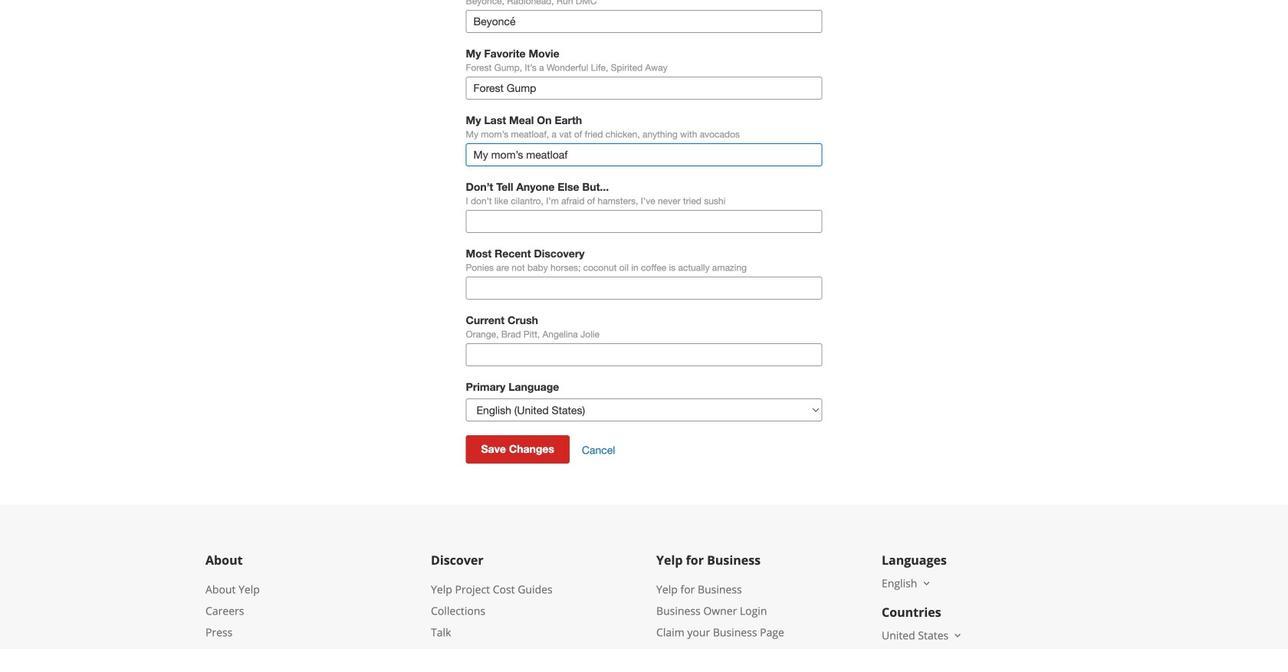 Task type: vqa. For each thing, say whether or not it's contained in the screenshot.
was
no



Task type: locate. For each thing, give the bounding box(es) containing it.
16 chevron down v2 image
[[952, 630, 964, 642]]

None text field
[[466, 143, 822, 166], [466, 277, 822, 300], [466, 344, 822, 367], [466, 143, 822, 166], [466, 277, 822, 300], [466, 344, 822, 367]]

None text field
[[466, 10, 822, 33], [466, 77, 822, 100], [466, 210, 822, 233], [466, 10, 822, 33], [466, 77, 822, 100], [466, 210, 822, 233]]



